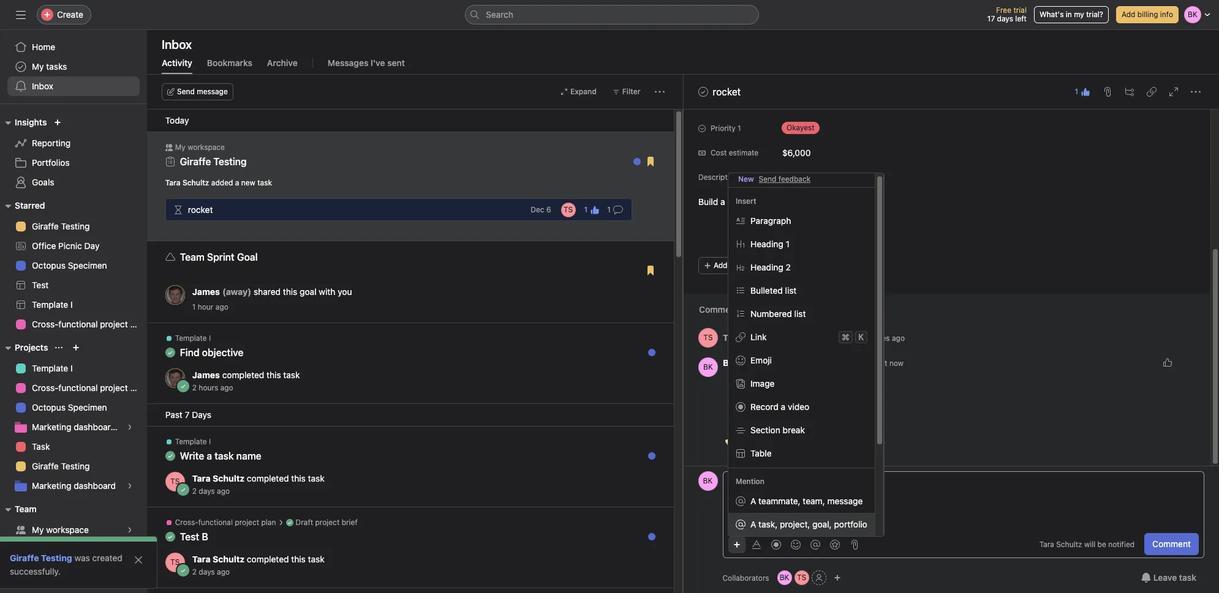 Task type: vqa. For each thing, say whether or not it's contained in the screenshot.
BOARD link
no



Task type: locate. For each thing, give the bounding box(es) containing it.
octopus specimen link for picnic
[[7, 256, 140, 276]]

template inside projects element
[[32, 363, 68, 374]]

search
[[486, 9, 514, 20]]

template i down "show options, current sort, top" image
[[32, 363, 73, 374]]

team left sprint goal
[[180, 252, 205, 263]]

free
[[997, 6, 1012, 15]]

6
[[547, 205, 551, 214]]

archive notification image
[[642, 256, 652, 265], [642, 522, 652, 532]]

octopus down the office on the top left of the page
[[32, 260, 66, 271]]

octopus specimen for picnic
[[32, 260, 107, 271]]

emoji
[[751, 355, 772, 366]]

heading up bulleted on the right
[[751, 262, 784, 273]]

0 likes. click to like this task image
[[1163, 358, 1172, 368]]

2 vertical spatial days
[[199, 568, 215, 577]]

1 vertical spatial created
[[92, 553, 122, 564]]

1 vertical spatial add
[[714, 261, 727, 270]]

hour
[[198, 303, 214, 312]]

cross- inside starred element
[[32, 319, 58, 330]]

functional up marketing dashboards at the bottom of page
[[58, 383, 98, 393]]

marketing up task
[[32, 422, 71, 433]]

1 octopus from the top
[[32, 260, 66, 271]]

marketing
[[32, 422, 71, 433], [32, 481, 71, 492]]

2 octopus from the top
[[32, 403, 66, 413]]

a for record a video
[[781, 402, 786, 412]]

0 horizontal spatial inbox
[[32, 81, 53, 91]]

1 ja button from the top
[[165, 286, 185, 305]]

cost
[[711, 148, 727, 158]]

0 vertical spatial james
[[192, 287, 220, 297]]

0 vertical spatial created
[[778, 332, 809, 343]]

1 heading from the top
[[751, 239, 784, 249]]

their
[[794, 358, 812, 368]]

portfolios link
[[7, 153, 140, 173]]

marketing down task
[[32, 481, 71, 492]]

expand button
[[555, 83, 602, 101]]

0 vertical spatial completed
[[222, 370, 264, 381]]

0 vertical spatial template i link
[[7, 295, 140, 315]]

0 vertical spatial send
[[177, 87, 195, 96]]

insert
[[736, 197, 757, 206]]

testing inside starred element
[[61, 221, 90, 232]]

ja button
[[165, 286, 185, 305], [165, 369, 185, 389]]

1 horizontal spatial inbox
[[162, 37, 192, 51]]

template
[[32, 300, 68, 310], [175, 334, 207, 343], [32, 363, 68, 374], [175, 438, 207, 447]]

testing up the office picnic day link
[[61, 221, 90, 232]]

octopus specimen inside starred element
[[32, 260, 107, 271]]

template i inside projects element
[[32, 363, 73, 374]]

0 vertical spatial marketing
[[32, 422, 71, 433]]

ja button left 'hour'
[[165, 286, 185, 305]]

tara schultz link for write a task name
[[192, 474, 245, 484]]

1 vertical spatial marketing
[[32, 481, 71, 492]]

1 vertical spatial ja button
[[165, 369, 185, 389]]

this inside james (away) shared this goal with you 1 hour ago
[[283, 287, 297, 297]]

0 vertical spatial octopus specimen link
[[7, 256, 140, 276]]

bk left mention
[[703, 477, 713, 486]]

tasks
[[46, 61, 67, 72]]

ts right 6
[[564, 205, 573, 214]]

leave
[[1154, 573, 1177, 583]]

1 button
[[1072, 83, 1095, 101], [581, 201, 604, 218], [604, 201, 627, 218]]

james completed this task 2 hours ago
[[192, 370, 300, 393]]

bk down record a video 'image'
[[780, 574, 790, 583]]

ts right the see details, marketing dashboard icon
[[170, 477, 180, 487]]

write
[[180, 451, 204, 462]]

cross-functional project plan up 'new project or portfolio' image
[[32, 319, 147, 330]]

team
[[180, 252, 205, 263], [15, 504, 37, 515]]

a teammate, team, message
[[751, 496, 863, 507]]

james link
[[192, 287, 220, 297], [192, 370, 220, 381]]

created inside was created successfully.
[[92, 553, 122, 564]]

my inside teams element
[[32, 525, 44, 536]]

invite button
[[12, 567, 64, 589]]

leave task
[[1154, 573, 1197, 583]]

1 horizontal spatial rocket
[[713, 86, 741, 97]]

7 days
[[185, 410, 211, 420]]

1 vertical spatial cross-functional project plan
[[32, 383, 147, 393]]

rocket dialog
[[684, 0, 1220, 594]]

team up my workspace link
[[15, 504, 37, 515]]

0 vertical spatial inbox
[[162, 37, 192, 51]]

activity link
[[162, 58, 192, 74]]

1 vertical spatial a
[[751, 520, 756, 530]]

0 vertical spatial tara schultz completed this task 2 days ago
[[192, 474, 325, 496]]

at mention image
[[810, 540, 820, 550]]

be
[[1098, 541, 1107, 550]]

giraffe testing link up picnic
[[7, 217, 140, 237]]

1 vertical spatial completed
[[247, 474, 289, 484]]

inbox down my tasks
[[32, 81, 53, 91]]

full screen image
[[1169, 87, 1179, 97]]

cross- down "show options, current sort, top" image
[[32, 383, 58, 393]]

0 vertical spatial list
[[785, 286, 797, 296]]

plan inside projects element
[[130, 383, 147, 393]]

hide sidebar image
[[16, 10, 26, 20]]

giraffe inside starred element
[[32, 221, 59, 232]]

2 vertical spatial bk
[[780, 574, 790, 583]]

template down test
[[32, 300, 68, 310]]

tara schultz link down test b
[[192, 555, 245, 565]]

template down "show options, current sort, top" image
[[32, 363, 68, 374]]

1 vertical spatial specimen
[[68, 403, 107, 413]]

1 vertical spatial inbox
[[32, 81, 53, 91]]

1 vertical spatial bk button
[[698, 472, 718, 492]]

created
[[778, 332, 809, 343], [92, 553, 122, 564]]

1 inside james (away) shared this goal with you 1 hour ago
[[192, 303, 196, 312]]

1 vertical spatial archive notification image
[[642, 522, 652, 532]]

2 a from the top
[[751, 520, 756, 530]]

2 template i link from the top
[[7, 359, 140, 379]]

will
[[1085, 541, 1096, 550]]

2 archive notification image from the top
[[642, 522, 652, 532]]

1 vertical spatial octopus specimen
[[32, 403, 107, 413]]

0 horizontal spatial workspace
[[46, 525, 89, 536]]

emoji image
[[791, 540, 801, 550]]

plan inside starred element
[[130, 319, 147, 330]]

new
[[241, 178, 255, 188]]

1 vertical spatial my
[[175, 143, 186, 152]]

0 vertical spatial tara schultz link
[[723, 332, 775, 343]]

2 marketing from the top
[[32, 481, 71, 492]]

specimen inside starred element
[[68, 260, 107, 271]]

ja button left hours
[[165, 369, 185, 389]]

0 horizontal spatial my workspace
[[32, 525, 89, 536]]

1 horizontal spatial created
[[778, 332, 809, 343]]

0 horizontal spatial team
[[15, 504, 37, 515]]

1 specimen from the top
[[68, 260, 107, 271]]

add billing info button
[[1117, 6, 1179, 23]]

0 vertical spatial specimen
[[68, 260, 107, 271]]

insights button
[[0, 115, 47, 130]]

section break
[[751, 425, 805, 436]]

message up portfolio
[[828, 496, 863, 507]]

1 vertical spatial days
[[199, 487, 215, 496]]

0 vertical spatial cross-functional project plan
[[32, 319, 147, 330]]

my
[[1074, 10, 1085, 19]]

cross- up projects
[[32, 319, 58, 330]]

workspace up tara schultz added a new task
[[188, 143, 225, 152]]

1 vertical spatial my workspace
[[32, 525, 89, 536]]

giraffe testing link inside starred element
[[7, 217, 140, 237]]

portfolios
[[32, 158, 70, 168]]

team for team
[[15, 504, 37, 515]]

heading up heading 2
[[751, 239, 784, 249]]

tara schultz added a new task
[[165, 178, 272, 188]]

cross-functional project plan inside projects element
[[32, 383, 147, 393]]

brad
[[723, 358, 743, 368]]

2
[[786, 262, 791, 273], [192, 384, 197, 393], [192, 487, 197, 496], [192, 568, 197, 577]]

send inside button
[[177, 87, 195, 96]]

main content inside rocket dialog
[[684, 0, 1210, 466]]

more actions image
[[655, 87, 665, 97]]

0 vertical spatial days
[[997, 14, 1014, 23]]

add inside button
[[714, 261, 727, 270]]

day
[[84, 241, 100, 251]]

what's
[[1040, 10, 1064, 19]]

completed image
[[696, 85, 711, 99]]

a for a task, project, goal, portfolio
[[751, 520, 756, 530]]

create
[[57, 9, 83, 20]]

1 a from the top
[[751, 496, 756, 507]]

1 vertical spatial plan
[[130, 383, 147, 393]]

project down test 'link' at the top of the page
[[100, 319, 128, 330]]

ts down emoji image
[[797, 574, 807, 583]]

dashboards
[[74, 422, 120, 433]]

priority 1
[[711, 124, 741, 133]]

0 vertical spatial ja
[[171, 290, 179, 300]]

schultz
[[183, 178, 209, 188], [743, 332, 775, 343], [213, 474, 245, 484], [1057, 541, 1083, 550], [213, 555, 245, 565]]

1 vertical spatial list
[[795, 309, 806, 319]]

tara up dependencies image
[[165, 178, 181, 188]]

0 vertical spatial heading
[[751, 239, 784, 249]]

1 vertical spatial workspace
[[46, 525, 89, 536]]

new image
[[54, 119, 62, 126]]

message down bookmarks link
[[197, 87, 228, 96]]

0 vertical spatial add
[[1122, 10, 1136, 19]]

my inside global element
[[32, 61, 44, 72]]

dec 6 button
[[531, 205, 551, 214]]

just
[[873, 359, 887, 368]]

project inside starred element
[[100, 319, 128, 330]]

template i inside starred element
[[32, 300, 73, 310]]

2 heading from the top
[[751, 262, 784, 273]]

testing down the task link
[[61, 461, 90, 472]]

james inside james completed this task 2 hours ago
[[192, 370, 220, 381]]

my down today
[[175, 143, 186, 152]]

testing up added at left top
[[213, 156, 247, 167]]

inbox up "activity"
[[162, 37, 192, 51]]

1 vertical spatial heading
[[751, 262, 784, 273]]

0 horizontal spatial created
[[92, 553, 122, 564]]

1 button inside rocket dialog
[[1072, 83, 1095, 101]]

0 horizontal spatial send
[[177, 87, 195, 96]]

workspace inside teams element
[[46, 525, 89, 536]]

added
[[211, 178, 233, 188]]

giraffe testing link up tara schultz added a new task
[[180, 156, 247, 167]]

0 vertical spatial a
[[751, 496, 756, 507]]

0 vertical spatial octopus
[[32, 260, 66, 271]]

past 7 days
[[165, 410, 211, 420]]

0 horizontal spatial add
[[714, 261, 727, 270]]

cross-functional project plan link up marketing dashboards at the bottom of page
[[7, 379, 147, 398]]

giraffe inside projects element
[[32, 461, 59, 472]]

2 vertical spatial my
[[32, 525, 44, 536]]

giraffe down task
[[32, 461, 59, 472]]

2 vertical spatial cross-functional project plan
[[175, 518, 276, 528]]

giraffe testing inside starred element
[[32, 221, 90, 232]]

1 vertical spatial template i link
[[7, 359, 140, 379]]

1 vertical spatial tara schultz link
[[192, 474, 245, 484]]

giraffe testing inside projects element
[[32, 461, 90, 472]]

1 horizontal spatial workspace
[[188, 143, 225, 152]]

octopus specimen down picnic
[[32, 260, 107, 271]]

2 ja button from the top
[[165, 369, 185, 389]]

1 vertical spatial team
[[15, 504, 37, 515]]

2 james link from the top
[[192, 370, 220, 381]]

toolbar
[[728, 536, 863, 554]]

rocket inside rocket dialog
[[713, 86, 741, 97]]

2 vertical spatial functional
[[198, 518, 233, 528]]

archive notifications image
[[642, 441, 652, 451]]

octopus inside starred element
[[32, 260, 66, 271]]

functional
[[58, 319, 98, 330], [58, 383, 98, 393], [198, 518, 233, 528]]

0 vertical spatial bk
[[703, 363, 713, 372]]

0 vertical spatial ja button
[[165, 286, 185, 305]]

0 vertical spatial message
[[197, 87, 228, 96]]

task link
[[7, 438, 140, 457]]

1 james from the top
[[192, 287, 220, 297]]

james up 'hour'
[[192, 287, 220, 297]]

0 vertical spatial functional
[[58, 319, 98, 330]]

list for bulleted list
[[785, 286, 797, 296]]

invite
[[34, 572, 56, 583]]

2 left hours
[[192, 384, 197, 393]]

my workspace up was created successfully.
[[32, 525, 89, 536]]

task name
[[215, 451, 262, 462]]

octopus specimen up marketing dashboards link
[[32, 403, 107, 413]]

a down mention
[[751, 496, 756, 507]]

cross- up test b
[[175, 518, 198, 528]]

0 horizontal spatial rocket
[[188, 204, 213, 215]]

days down test b
[[199, 568, 215, 577]]

1 horizontal spatial team
[[180, 252, 205, 263]]

1 vertical spatial tara schultz completed this task 2 days ago
[[192, 555, 325, 577]]

cross-functional project plan up test b
[[175, 518, 276, 528]]

giraffe testing up tara schultz added a new task
[[180, 156, 247, 167]]

2 tara schultz completed this task 2 days ago from the top
[[192, 555, 325, 577]]

octopus for cross-
[[32, 403, 66, 413]]

ts right the close icon
[[170, 558, 180, 567]]

1 vertical spatial functional
[[58, 383, 98, 393]]

2 octopus specimen link from the top
[[7, 398, 140, 418]]

main content
[[684, 0, 1210, 466]]

template i
[[32, 300, 73, 310], [175, 334, 211, 343], [32, 363, 73, 374], [175, 438, 211, 447]]

0 vertical spatial cross-functional project plan link
[[7, 315, 147, 335]]

0 horizontal spatial message
[[197, 87, 228, 96]]

rocket
[[713, 86, 741, 97], [188, 204, 213, 215]]

insert an object image
[[733, 541, 741, 549]]

giraffe up the office on the top left of the page
[[32, 221, 59, 232]]

team button
[[0, 503, 37, 517]]

inbox
[[162, 37, 192, 51], [32, 81, 53, 91]]

1 vertical spatial cross-functional project plan link
[[7, 379, 147, 398]]

template i link down 'new project or portfolio' image
[[7, 359, 140, 379]]

1 vertical spatial james link
[[192, 370, 220, 381]]

0 vertical spatial workspace
[[188, 143, 225, 152]]

2 vertical spatial completed
[[247, 555, 289, 565]]

team for team sprint goal
[[180, 252, 205, 263]]

james link up hours
[[192, 370, 220, 381]]

1 horizontal spatial message
[[828, 496, 863, 507]]

2 james from the top
[[192, 370, 220, 381]]

0 vertical spatial octopus specimen
[[32, 260, 107, 271]]

1 horizontal spatial add
[[1122, 10, 1136, 19]]

in
[[1066, 10, 1072, 19]]

2 vertical spatial tara schultz link
[[192, 555, 245, 565]]

a left video
[[781, 402, 786, 412]]

main content containing build a rocket🚀
[[684, 0, 1210, 466]]

archive notification image for shared this goal with you
[[642, 256, 652, 265]]

octopus specimen for functional
[[32, 403, 107, 413]]

giraffe testing link up "marketing dashboard"
[[7, 457, 140, 477]]

add inside button
[[1122, 10, 1136, 19]]

team inside dropdown button
[[15, 504, 37, 515]]

james link up 'hour'
[[192, 287, 220, 297]]

a right "write"
[[207, 451, 212, 462]]

octopus specimen
[[32, 260, 107, 271], [32, 403, 107, 413]]

projects element
[[0, 337, 147, 499]]

inbox link
[[7, 77, 140, 96]]

rocket🚀
[[727, 197, 763, 207]]

1 archive notification image from the top
[[642, 256, 652, 265]]

a
[[751, 496, 756, 507], [751, 520, 756, 530]]

message inside send message button
[[197, 87, 228, 96]]

octopus up marketing dashboards link
[[32, 403, 66, 413]]

template inside starred element
[[32, 300, 68, 310]]

testing inside projects element
[[61, 461, 90, 472]]

2 octopus specimen from the top
[[32, 403, 107, 413]]

my down team dropdown button
[[32, 525, 44, 536]]

tara schultz link for test b
[[192, 555, 245, 565]]

days down write a task name
[[199, 487, 215, 496]]

copy task link image
[[1147, 87, 1157, 97]]

octopus specimen link down picnic
[[7, 256, 140, 276]]

workspace up was at the bottom of the page
[[46, 525, 89, 536]]

2 vertical spatial plan
[[261, 518, 276, 528]]

james up hours
[[192, 370, 220, 381]]

0 vertical spatial archive notification image
[[642, 256, 652, 265]]

formatting image
[[752, 540, 761, 550]]

specimen inside projects element
[[68, 403, 107, 413]]

days
[[997, 14, 1014, 23], [199, 487, 215, 496], [199, 568, 215, 577]]

see details, marketing dashboard image
[[126, 483, 134, 490]]

template i down test
[[32, 300, 73, 310]]

cross-functional project plan inside starred element
[[32, 319, 147, 330]]

james
[[192, 287, 220, 297], [192, 370, 220, 381]]

1 cross-functional project plan link from the top
[[7, 315, 147, 335]]

draft project brief
[[296, 518, 358, 528]]

see details, marketing dashboards image
[[126, 424, 134, 431]]

bookmarks link
[[207, 58, 252, 74]]

add for add subtask
[[714, 261, 727, 270]]

dependencies image
[[173, 205, 183, 215]]

tara left will
[[1040, 541, 1055, 550]]

ts button down "write"
[[165, 473, 185, 492]]

1 template i link from the top
[[7, 295, 140, 315]]

octopus specimen link up marketing dashboards at the bottom of page
[[7, 398, 140, 418]]

ts for ts button below "write"
[[170, 477, 180, 487]]

octopus specimen inside projects element
[[32, 403, 107, 413]]

cross-functional project plan link up 'new project or portfolio' image
[[7, 315, 147, 335]]

what's in my trial? button
[[1034, 6, 1109, 23]]

see details, my workspace image
[[126, 527, 134, 534]]

hours
[[199, 384, 218, 393]]

1 vertical spatial send
[[759, 175, 777, 184]]

1 vertical spatial ja
[[171, 374, 179, 383]]

0 vertical spatial team
[[180, 252, 205, 263]]

record a video image
[[771, 540, 781, 550]]

ago inside tara schultz created this task · 19 minutes ago
[[892, 334, 905, 343]]

project up see details, marketing dashboards image on the bottom left of the page
[[100, 383, 128, 393]]

a task, project, goal, portfolio
[[751, 520, 868, 530]]

1 octopus specimen link from the top
[[7, 256, 140, 276]]

created right was at the bottom of the page
[[92, 553, 122, 564]]

giraffe testing up office picnic day
[[32, 221, 90, 232]]

1 vertical spatial octopus
[[32, 403, 66, 413]]

my workspace inside teams element
[[32, 525, 89, 536]]

heading for heading 2
[[751, 262, 784, 273]]

1 vertical spatial james
[[192, 370, 220, 381]]

this
[[283, 287, 297, 297], [811, 332, 826, 343], [267, 370, 281, 381], [291, 474, 306, 484], [291, 555, 306, 565]]

a inside menu item
[[751, 520, 756, 530]]

send right new
[[759, 175, 777, 184]]

what's in my trial?
[[1040, 10, 1104, 19]]

a inside rocket dialog
[[720, 197, 725, 207]]

i up find objective
[[209, 334, 211, 343]]

heading
[[751, 239, 784, 249], [751, 262, 784, 273]]

0 vertical spatial my workspace
[[175, 143, 225, 152]]

task inside button
[[1180, 573, 1197, 583]]

cross-functional project plan up dashboards
[[32, 383, 147, 393]]

i down test 'link' at the top of the page
[[71, 300, 73, 310]]

functional up 'new project or portfolio' image
[[58, 319, 98, 330]]

james inside james (away) shared this goal with you 1 hour ago
[[192, 287, 220, 297]]

0 vertical spatial plan
[[130, 319, 147, 330]]

0 vertical spatial rocket
[[713, 86, 741, 97]]

1 octopus specimen from the top
[[32, 260, 107, 271]]

write a task name
[[180, 451, 262, 462]]

search button
[[465, 5, 759, 25]]

bk left brad
[[703, 363, 713, 372]]

1 vertical spatial cross-
[[32, 383, 58, 393]]

giraffe
[[180, 156, 211, 167], [32, 221, 59, 232], [32, 461, 59, 472], [10, 553, 39, 564]]

octopus for office
[[32, 260, 66, 271]]

template up find objective
[[175, 334, 207, 343]]

1 vertical spatial octopus specimen link
[[7, 398, 140, 418]]

add left the billing
[[1122, 10, 1136, 19]]

send down activity link
[[177, 87, 195, 96]]

0 vertical spatial cross-
[[32, 319, 58, 330]]

created up their
[[778, 332, 809, 343]]

1 horizontal spatial my workspace
[[175, 143, 225, 152]]

messages i've sent link
[[328, 58, 405, 74]]

you
[[338, 287, 352, 297]]

more actions for this task image
[[1191, 87, 1201, 97]]

tara schultz link up klo on the right bottom
[[723, 332, 775, 343]]

1 tara schultz completed this task 2 days ago from the top
[[192, 474, 325, 496]]

2 specimen from the top
[[68, 403, 107, 413]]

attachments: add a file to this task, rocket image
[[1103, 87, 1113, 97]]

cross-functional project plan link
[[7, 315, 147, 335], [7, 379, 147, 398]]

0 vertical spatial james link
[[192, 287, 220, 297]]

goals link
[[7, 173, 140, 192]]

my left tasks
[[32, 61, 44, 72]]

tara schultz created this task · 19 minutes ago
[[723, 332, 905, 343]]

0 vertical spatial my
[[32, 61, 44, 72]]

image
[[751, 379, 775, 389]]

tara schultz link down write a task name
[[192, 474, 245, 484]]

1 marketing from the top
[[32, 422, 71, 433]]

marketing for marketing dashboard
[[32, 481, 71, 492]]

home
[[32, 42, 55, 52]]

rocket right dependencies image
[[188, 204, 213, 215]]

octopus inside projects element
[[32, 403, 66, 413]]

specimen down day
[[68, 260, 107, 271]]

bk button down record a video 'image'
[[777, 571, 792, 586]]

build a rocket🚀
[[698, 197, 763, 207]]

appreciation.
[[814, 358, 866, 368]]

james for template
[[192, 370, 220, 381]]

list right bulleted on the right
[[785, 286, 797, 296]]



Task type: describe. For each thing, give the bounding box(es) containing it.
brad klo
[[723, 358, 759, 368]]

starred element
[[0, 195, 147, 337]]

list for numbered list
[[795, 309, 806, 319]]

dashboard
[[74, 481, 116, 492]]

project left draft
[[235, 518, 259, 528]]

comments
[[699, 305, 743, 315]]

a task, project, goal, portfolio menu item
[[729, 514, 875, 537]]

days for write a task name
[[199, 487, 215, 496]]

archive
[[267, 58, 298, 68]]

archive notification image for completed this task
[[642, 522, 652, 532]]

k
[[859, 333, 864, 343]]

tara schultz completed this task 2 days ago for test b
[[192, 555, 325, 577]]

19
[[852, 334, 860, 343]]

with
[[319, 287, 335, 297]]

template i up "write"
[[175, 438, 211, 447]]

new
[[738, 175, 754, 184]]

template up "write"
[[175, 438, 207, 447]]

i inside starred element
[[71, 300, 73, 310]]

description
[[698, 173, 738, 182]]

add for add billing info
[[1122, 10, 1136, 19]]

send message
[[177, 87, 228, 96]]

1 james link from the top
[[192, 287, 220, 297]]

break
[[783, 425, 805, 436]]

portfolio
[[834, 520, 868, 530]]

show options, current sort, top image
[[55, 344, 63, 352]]

specimen for functional
[[68, 403, 107, 413]]

testing up invite
[[41, 553, 72, 564]]

tara down test b
[[192, 555, 211, 565]]

close image
[[134, 556, 143, 566]]

heading 2
[[751, 262, 791, 273]]

billing
[[1138, 10, 1159, 19]]

paragraph
[[751, 216, 791, 226]]

completed for write a task name
[[247, 474, 289, 484]]

specimen for picnic
[[68, 260, 107, 271]]

test
[[32, 280, 49, 290]]

functional inside starred element
[[58, 319, 98, 330]]

a for write a task name
[[207, 451, 212, 462]]

octopus specimen link for functional
[[7, 398, 140, 418]]

starred button
[[0, 199, 45, 213]]

ts for ts button underneath emoji image
[[797, 574, 807, 583]]

create button
[[37, 5, 91, 25]]

party horn blowing confetti image
[[723, 376, 796, 449]]

Cost estimate text field
[[777, 142, 924, 164]]

marketing for marketing dashboards
[[32, 422, 71, 433]]

appreciations image
[[830, 540, 840, 550]]

notified
[[1109, 541, 1135, 550]]

ts for ts button underneath test b
[[170, 558, 180, 567]]

priority
[[711, 124, 736, 133]]

dec
[[531, 205, 545, 214]]

today
[[165, 115, 189, 126]]

a left new
[[235, 178, 239, 188]]

1 vertical spatial rocket
[[188, 204, 213, 215]]

office picnic day
[[32, 241, 100, 251]]

completed inside james completed this task 2 hours ago
[[222, 370, 264, 381]]

global element
[[0, 30, 147, 104]]

marketing dashboards link
[[7, 418, 140, 438]]

showed
[[761, 358, 791, 368]]

task inside james completed this task 2 hours ago
[[283, 370, 300, 381]]

sent
[[387, 58, 405, 68]]

2 up bulleted list
[[786, 262, 791, 273]]

giraffe testing link up the successfully.
[[10, 553, 72, 564]]

functional inside projects element
[[58, 383, 98, 393]]

1 horizontal spatial send
[[759, 175, 777, 184]]

tara schultz link inside main content
[[723, 332, 775, 343]]

1 ja from the top
[[171, 290, 179, 300]]

filter
[[623, 87, 641, 96]]

cross- inside projects element
[[32, 383, 58, 393]]

bulleted list
[[751, 286, 797, 296]]

project left brief
[[315, 518, 340, 528]]

link
[[751, 332, 767, 343]]

toolbar inside rocket dialog
[[728, 536, 863, 554]]

comments button
[[691, 299, 761, 321]]

marketing dashboard
[[32, 481, 116, 492]]

2 cross-functional project plan link from the top
[[7, 379, 147, 398]]

Completed checkbox
[[696, 85, 711, 99]]

tara schultz completed this task 2 days ago for write a task name
[[192, 474, 325, 496]]

attach a file or paste an image image
[[850, 540, 860, 550]]

teammate,
[[759, 496, 801, 507]]

created inside rocket dialog
[[778, 332, 809, 343]]

my tasks link
[[7, 57, 140, 77]]

tara schultz will be notified
[[1040, 541, 1135, 550]]

messages i've sent
[[328, 58, 405, 68]]

2 down "write"
[[192, 487, 197, 496]]

goal
[[300, 287, 317, 297]]

add subtask
[[714, 261, 757, 270]]

add or remove collaborators image
[[834, 575, 841, 582]]

james for team
[[192, 287, 220, 297]]

dec 6
[[531, 205, 551, 214]]

send message button
[[162, 83, 233, 101]]

showed their appreciation.
[[761, 358, 866, 368]]

(away)
[[222, 287, 251, 297]]

my tasks
[[32, 61, 67, 72]]

days inside free trial 17 days left
[[997, 14, 1014, 23]]

search list box
[[465, 5, 759, 25]]

inbox inside global element
[[32, 81, 53, 91]]

projects button
[[0, 341, 48, 355]]

send feedback link
[[759, 174, 811, 185]]

marketing dashboard link
[[7, 477, 140, 496]]

new project or portfolio image
[[73, 344, 80, 352]]

james (away) shared this goal with you 1 hour ago
[[192, 287, 352, 312]]

starred
[[15, 200, 45, 211]]

2 vertical spatial bk button
[[777, 571, 792, 586]]

2 vertical spatial cross-
[[175, 518, 198, 528]]

teams element
[[0, 499, 147, 543]]

add subtask image
[[1125, 87, 1135, 97]]

reporting link
[[7, 134, 140, 153]]

2 inside james completed this task 2 hours ago
[[192, 384, 197, 393]]

numbered list
[[751, 309, 806, 319]]

ts button down emoji image
[[795, 571, 809, 586]]

picnic
[[58, 241, 82, 251]]

past
[[165, 410, 183, 420]]

i inside projects element
[[71, 363, 73, 374]]

ts button right 6
[[561, 203, 576, 217]]

2 ja from the top
[[171, 374, 179, 383]]

giraffe up tara schultz added a new task
[[180, 156, 211, 167]]

task,
[[759, 520, 778, 530]]

brief
[[342, 518, 358, 528]]

test link
[[7, 276, 140, 295]]

home link
[[7, 37, 140, 57]]

a for a teammate, team, message
[[751, 496, 756, 507]]

ago inside james (away) shared this goal with you 1 hour ago
[[216, 303, 228, 312]]

days for test b
[[199, 568, 215, 577]]

estimate
[[729, 148, 759, 158]]

0 vertical spatial bk button
[[698, 358, 718, 378]]

record a video
[[751, 402, 810, 412]]

·
[[848, 332, 850, 343]]

draft
[[296, 518, 313, 528]]

reporting
[[32, 138, 71, 148]]

i've
[[371, 58, 385, 68]]

insights
[[15, 117, 47, 127]]

was created successfully.
[[10, 553, 122, 577]]

1 vertical spatial bk
[[703, 477, 713, 486]]

completed for test b
[[247, 555, 289, 565]]

goals
[[32, 177, 54, 188]]

my for my workspace link
[[32, 525, 44, 536]]

this inside james completed this task 2 hours ago
[[267, 370, 281, 381]]

giraffe up the successfully.
[[10, 553, 39, 564]]

shared
[[254, 287, 281, 297]]

find objective
[[180, 347, 244, 359]]

numbered
[[751, 309, 792, 319]]

ago inside james completed this task 2 hours ago
[[220, 384, 233, 393]]

build
[[698, 197, 718, 207]]

section
[[751, 425, 781, 436]]

mention
[[736, 477, 765, 487]]

giraffe testing up the successfully.
[[10, 553, 72, 564]]

2 down test b
[[192, 568, 197, 577]]

template i up find objective
[[175, 334, 211, 343]]

heading for heading 1
[[751, 239, 784, 249]]

bulleted
[[751, 286, 783, 296]]

ts button down test b
[[165, 553, 185, 573]]

ts for ts button under comments at the bottom right of page
[[703, 333, 713, 343]]

ts for ts button right of 6
[[564, 205, 573, 214]]

sprint goal
[[207, 252, 258, 263]]

giraffe testing link inside projects element
[[7, 457, 140, 477]]

ts button down comments at the bottom right of page
[[698, 328, 718, 348]]

tara down "write"
[[192, 474, 211, 484]]

1 vertical spatial message
[[828, 496, 863, 507]]

subtask
[[729, 261, 757, 270]]

this inside rocket dialog
[[811, 332, 826, 343]]

okayest button
[[777, 120, 850, 137]]

expand
[[571, 87, 597, 96]]

a for build a rocket🚀
[[720, 197, 725, 207]]

my for my tasks link
[[32, 61, 44, 72]]

i up write a task name
[[209, 438, 211, 447]]

leave task button
[[1134, 567, 1205, 590]]

okayest
[[787, 123, 815, 132]]

collaborators
[[723, 574, 770, 583]]

feedback
[[779, 175, 811, 184]]

video
[[788, 402, 810, 412]]

insights element
[[0, 112, 147, 195]]

tara up brad
[[723, 332, 741, 343]]

cost estimate
[[711, 148, 759, 158]]



